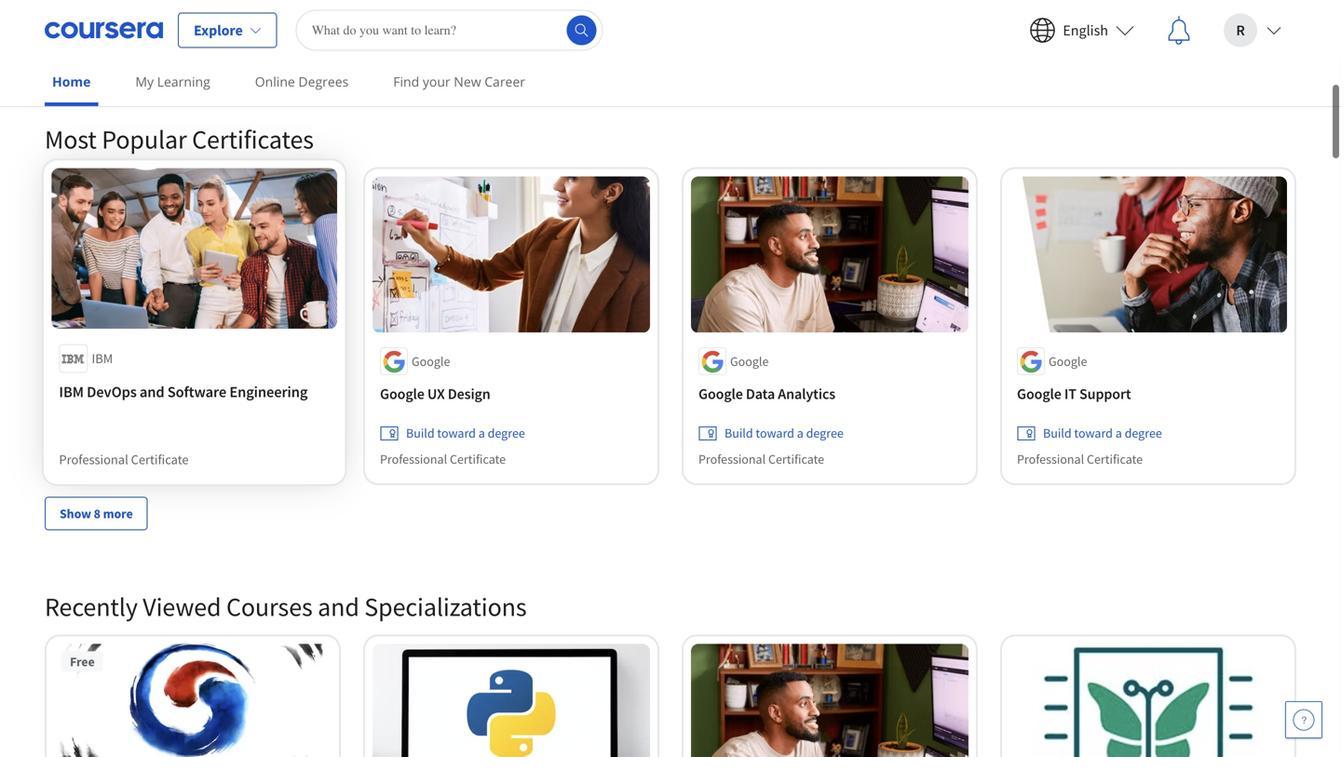 Task type: vqa. For each thing, say whether or not it's contained in the screenshot.
toward
yes



Task type: describe. For each thing, give the bounding box(es) containing it.
certificates
[[192, 123, 314, 156]]

google ux design
[[380, 385, 491, 404]]

my learning link
[[128, 61, 218, 102]]

build toward a degree for design
[[406, 425, 525, 442]]

a for analytics
[[797, 425, 804, 442]]

my
[[135, 73, 154, 90]]

support
[[1080, 385, 1131, 404]]

professional certificate for google it support
[[1017, 451, 1143, 468]]

1 horizontal spatial and
[[318, 590, 359, 623]]

english
[[1063, 21, 1109, 40]]

professional for google it support
[[1017, 451, 1085, 468]]

professional for google data analytics
[[699, 451, 766, 468]]

toward for analytics
[[756, 425, 795, 442]]

degree for google it support
[[1125, 425, 1163, 442]]

viewed
[[143, 590, 221, 623]]

online degrees
[[255, 73, 349, 90]]

a for design
[[479, 425, 485, 442]]

build toward a degree for support
[[1043, 425, 1163, 442]]

google inside google it support link
[[1017, 385, 1062, 404]]

home link
[[45, 61, 98, 106]]

google data analytics link
[[699, 383, 961, 405]]

most popular certificates collection element
[[34, 93, 1308, 560]]

more inside most popular certificates collection 'element'
[[103, 505, 133, 522]]

degree for google ux design
[[488, 425, 525, 442]]

home
[[52, 73, 91, 90]]

most
[[45, 123, 97, 156]]

google up google ux design
[[412, 353, 450, 370]]

recently
[[45, 590, 138, 623]]

degree for google data analytics
[[806, 425, 844, 442]]

build for ux
[[406, 425, 435, 442]]

google inside google ux design link
[[380, 385, 425, 404]]

google data analytics
[[699, 385, 836, 404]]

learning
[[157, 73, 210, 90]]

design
[[448, 385, 491, 404]]

recently viewed courses and specializations
[[45, 590, 527, 623]]

8 inside earn your degree collection element
[[94, 38, 101, 55]]

online degrees link
[[248, 61, 356, 102]]

build for data
[[725, 425, 753, 442]]

a for support
[[1116, 425, 1122, 442]]

more inside earn your degree collection element
[[103, 38, 133, 55]]

1 certificate from the left
[[131, 451, 189, 468]]

What do you want to learn? text field
[[296, 10, 603, 51]]

explore
[[194, 21, 243, 40]]

google ux design link
[[380, 383, 643, 405]]

courses
[[226, 590, 313, 623]]

show 8 more button inside earn your degree collection element
[[45, 29, 148, 63]]

r button
[[1209, 0, 1297, 60]]

and inside most popular certificates collection 'element'
[[140, 383, 165, 402]]

coursera image
[[45, 15, 163, 45]]

show 8 more inside most popular certificates collection 'element'
[[60, 505, 133, 522]]

it
[[1065, 385, 1077, 404]]



Task type: locate. For each thing, give the bounding box(es) containing it.
1 build from the left
[[406, 425, 435, 442]]

None search field
[[296, 10, 603, 51]]

1 vertical spatial 8
[[94, 505, 101, 522]]

1 professional from the left
[[59, 451, 128, 468]]

degree
[[488, 425, 525, 442], [806, 425, 844, 442], [1125, 425, 1163, 442]]

google it support link
[[1017, 383, 1280, 405]]

2 more from the top
[[103, 505, 133, 522]]

free
[[70, 653, 95, 670]]

3 a from the left
[[1116, 425, 1122, 442]]

show 8 more inside earn your degree collection element
[[60, 38, 133, 55]]

professional
[[59, 451, 128, 468], [380, 451, 447, 468], [699, 451, 766, 468], [1017, 451, 1085, 468]]

certificate for google data analytics
[[769, 451, 825, 468]]

0 horizontal spatial toward
[[437, 425, 476, 442]]

a down the support
[[1116, 425, 1122, 442]]

1 build toward a degree from the left
[[406, 425, 525, 442]]

ibm up devops
[[92, 350, 113, 368]]

and right courses
[[318, 590, 359, 623]]

certificate
[[131, 451, 189, 468], [450, 451, 506, 468], [769, 451, 825, 468], [1087, 451, 1143, 468]]

build toward a degree down design
[[406, 425, 525, 442]]

explore button
[[178, 13, 277, 48]]

2 a from the left
[[797, 425, 804, 442]]

2 certificate from the left
[[450, 451, 506, 468]]

2 show 8 more from the top
[[60, 505, 133, 522]]

professional for google ux design
[[380, 451, 447, 468]]

and right devops
[[140, 383, 165, 402]]

show inside most popular certificates collection 'element'
[[60, 505, 91, 522]]

1 vertical spatial more
[[103, 505, 133, 522]]

english button
[[1015, 0, 1150, 60]]

build
[[406, 425, 435, 442], [725, 425, 753, 442], [1043, 425, 1072, 442]]

a down analytics on the right bottom of page
[[797, 425, 804, 442]]

certificate for google ux design
[[450, 451, 506, 468]]

find your new career
[[393, 73, 525, 90]]

toward
[[437, 425, 476, 442], [756, 425, 795, 442], [1075, 425, 1113, 442]]

1 vertical spatial and
[[318, 590, 359, 623]]

toward down the support
[[1075, 425, 1113, 442]]

professional down devops
[[59, 451, 128, 468]]

degree down google ux design link
[[488, 425, 525, 442]]

0 horizontal spatial degree
[[488, 425, 525, 442]]

data
[[746, 385, 775, 404]]

r
[[1237, 21, 1245, 40]]

online
[[255, 73, 295, 90]]

build toward a degree for analytics
[[725, 425, 844, 442]]

google inside google data analytics link
[[699, 385, 743, 404]]

find
[[393, 73, 419, 90]]

your
[[423, 73, 451, 90]]

show inside earn your degree collection element
[[60, 38, 91, 55]]

show
[[60, 38, 91, 55], [60, 505, 91, 522]]

and
[[140, 383, 165, 402], [318, 590, 359, 623]]

1 horizontal spatial build
[[725, 425, 753, 442]]

certificate down ibm devops and software engineering at the left bottom of page
[[131, 451, 189, 468]]

8
[[94, 38, 101, 55], [94, 505, 101, 522]]

google left ux
[[380, 385, 425, 404]]

2 toward from the left
[[756, 425, 795, 442]]

professional certificate down data
[[699, 451, 825, 468]]

2 horizontal spatial build
[[1043, 425, 1072, 442]]

2 horizontal spatial degree
[[1125, 425, 1163, 442]]

build down it at the right bottom of page
[[1043, 425, 1072, 442]]

ibm devops and software engineering link
[[59, 381, 330, 404]]

0 vertical spatial show 8 more button
[[45, 29, 148, 63]]

help center image
[[1293, 709, 1315, 731]]

2 professional certificate from the left
[[380, 451, 506, 468]]

1 show from the top
[[60, 38, 91, 55]]

a down design
[[479, 425, 485, 442]]

2 show from the top
[[60, 505, 91, 522]]

1 professional certificate from the left
[[59, 451, 189, 468]]

google it support
[[1017, 385, 1131, 404]]

0 vertical spatial ibm
[[92, 350, 113, 368]]

certificate down design
[[450, 451, 506, 468]]

toward down google data analytics
[[756, 425, 795, 442]]

2 professional from the left
[[380, 451, 447, 468]]

0 vertical spatial show 8 more
[[60, 38, 133, 55]]

1 vertical spatial show
[[60, 505, 91, 522]]

career
[[485, 73, 525, 90]]

4 professional from the left
[[1017, 451, 1085, 468]]

google up it at the right bottom of page
[[1049, 353, 1088, 370]]

specializations
[[365, 590, 527, 623]]

ibm for ibm
[[92, 350, 113, 368]]

build for it
[[1043, 425, 1072, 442]]

2 horizontal spatial toward
[[1075, 425, 1113, 442]]

toward down design
[[437, 425, 476, 442]]

google left it at the right bottom of page
[[1017, 385, 1062, 404]]

1 show 8 more from the top
[[60, 38, 133, 55]]

1 horizontal spatial a
[[797, 425, 804, 442]]

1 horizontal spatial build toward a degree
[[725, 425, 844, 442]]

more
[[103, 38, 133, 55], [103, 505, 133, 522]]

2 build from the left
[[725, 425, 753, 442]]

software
[[168, 383, 226, 402]]

ibm left devops
[[59, 383, 84, 402]]

certificate for google it support
[[1087, 451, 1143, 468]]

recently viewed courses and specializations collection element
[[34, 560, 1308, 757]]

toward for design
[[437, 425, 476, 442]]

google left data
[[699, 385, 743, 404]]

4 certificate from the left
[[1087, 451, 1143, 468]]

0 horizontal spatial and
[[140, 383, 165, 402]]

1 toward from the left
[[437, 425, 476, 442]]

most popular certificates
[[45, 123, 314, 156]]

show 8 more
[[60, 38, 133, 55], [60, 505, 133, 522]]

a
[[479, 425, 485, 442], [797, 425, 804, 442], [1116, 425, 1122, 442]]

3 professional certificate from the left
[[699, 451, 825, 468]]

3 professional from the left
[[699, 451, 766, 468]]

professional certificate for google ux design
[[380, 451, 506, 468]]

3 degree from the left
[[1125, 425, 1163, 442]]

engineering
[[229, 383, 308, 402]]

0 vertical spatial more
[[103, 38, 133, 55]]

professional down it at the right bottom of page
[[1017, 451, 1085, 468]]

earn your degree collection element
[[34, 0, 1308, 93]]

toward for support
[[1075, 425, 1113, 442]]

ibm for ibm devops and software engineering
[[59, 383, 84, 402]]

0 horizontal spatial ibm
[[59, 383, 84, 402]]

my learning
[[135, 73, 210, 90]]

1 more from the top
[[103, 38, 133, 55]]

ux
[[428, 385, 445, 404]]

3 build from the left
[[1043, 425, 1072, 442]]

certificate down the support
[[1087, 451, 1143, 468]]

1 vertical spatial show 8 more
[[60, 505, 133, 522]]

professional certificate down google it support
[[1017, 451, 1143, 468]]

find your new career link
[[386, 61, 533, 102]]

1 horizontal spatial degree
[[806, 425, 844, 442]]

2 8 from the top
[[94, 505, 101, 522]]

0 horizontal spatial build
[[406, 425, 435, 442]]

0 horizontal spatial a
[[479, 425, 485, 442]]

2 horizontal spatial a
[[1116, 425, 1122, 442]]

0 vertical spatial 8
[[94, 38, 101, 55]]

1 8 from the top
[[94, 38, 101, 55]]

2 degree from the left
[[806, 425, 844, 442]]

1 degree from the left
[[488, 425, 525, 442]]

analytics
[[778, 385, 836, 404]]

degree down google data analytics link
[[806, 425, 844, 442]]

certificate down analytics on the right bottom of page
[[769, 451, 825, 468]]

build down google ux design
[[406, 425, 435, 442]]

google
[[412, 353, 450, 370], [730, 353, 769, 370], [1049, 353, 1088, 370], [380, 385, 425, 404], [699, 385, 743, 404], [1017, 385, 1062, 404]]

professional down data
[[699, 451, 766, 468]]

professional down google ux design
[[380, 451, 447, 468]]

professional certificate
[[59, 451, 189, 468], [380, 451, 506, 468], [699, 451, 825, 468], [1017, 451, 1143, 468]]

1 vertical spatial show 8 more button
[[45, 497, 148, 530]]

devops
[[87, 383, 137, 402]]

professional certificate down devops
[[59, 451, 189, 468]]

popular
[[102, 123, 187, 156]]

1 horizontal spatial ibm
[[92, 350, 113, 368]]

1 vertical spatial ibm
[[59, 383, 84, 402]]

3 toward from the left
[[1075, 425, 1113, 442]]

2 show 8 more button from the top
[[45, 497, 148, 530]]

build toward a degree down the support
[[1043, 425, 1163, 442]]

build down data
[[725, 425, 753, 442]]

ibm devops and software engineering
[[59, 383, 308, 402]]

8 inside most popular certificates collection 'element'
[[94, 505, 101, 522]]

build toward a degree down google data analytics
[[725, 425, 844, 442]]

professional certificate down ux
[[380, 451, 506, 468]]

build toward a degree
[[406, 425, 525, 442], [725, 425, 844, 442], [1043, 425, 1163, 442]]

0 vertical spatial and
[[140, 383, 165, 402]]

1 horizontal spatial toward
[[756, 425, 795, 442]]

show 8 more button
[[45, 29, 148, 63], [45, 497, 148, 530]]

show 8 more button inside most popular certificates collection 'element'
[[45, 497, 148, 530]]

1 a from the left
[[479, 425, 485, 442]]

2 horizontal spatial build toward a degree
[[1043, 425, 1163, 442]]

google up data
[[730, 353, 769, 370]]

degrees
[[298, 73, 349, 90]]

0 vertical spatial show
[[60, 38, 91, 55]]

2 build toward a degree from the left
[[725, 425, 844, 442]]

1 show 8 more button from the top
[[45, 29, 148, 63]]

3 certificate from the left
[[769, 451, 825, 468]]

professional certificate for google data analytics
[[699, 451, 825, 468]]

3 build toward a degree from the left
[[1043, 425, 1163, 442]]

new
[[454, 73, 481, 90]]

0 horizontal spatial build toward a degree
[[406, 425, 525, 442]]

degree down google it support link
[[1125, 425, 1163, 442]]

ibm
[[92, 350, 113, 368], [59, 383, 84, 402]]

4 professional certificate from the left
[[1017, 451, 1143, 468]]



